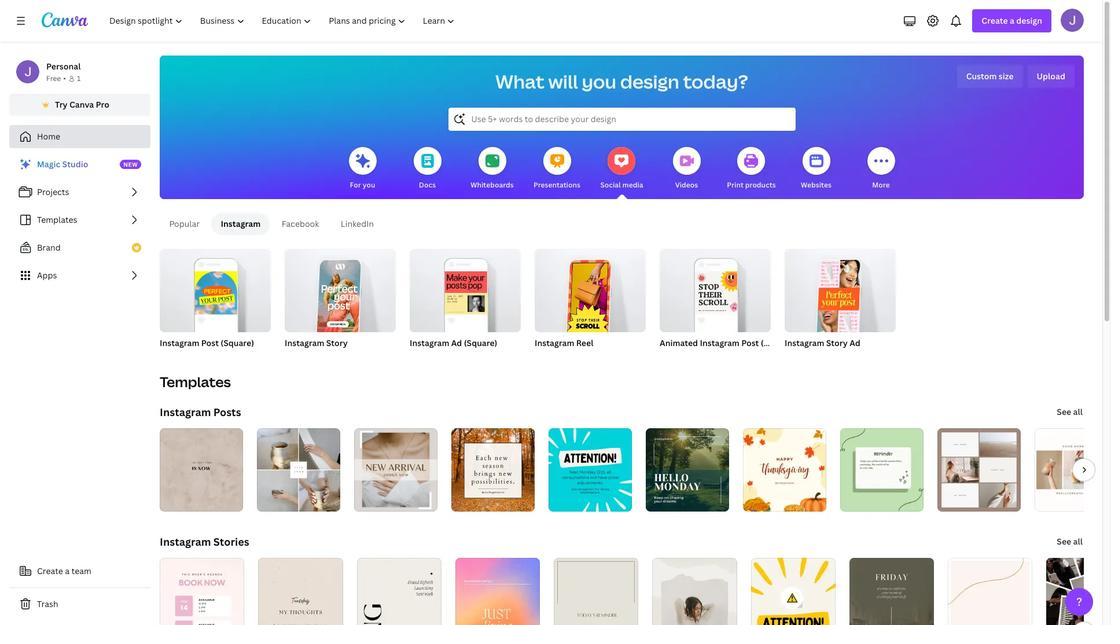 Task type: describe. For each thing, give the bounding box(es) containing it.
instagram for instagram reel
[[535, 337, 574, 348]]

posts
[[213, 405, 241, 419]]

free
[[46, 74, 61, 83]]

trash link
[[9, 593, 150, 616]]

websites
[[801, 180, 832, 190]]

create a team
[[37, 565, 91, 576]]

design inside create a design dropdown button
[[1017, 15, 1042, 26]]

social media button
[[600, 139, 643, 199]]

see for stories
[[1057, 536, 1071, 547]]

instagram story ad
[[785, 337, 861, 348]]

instagram stories
[[160, 535, 249, 549]]

home link
[[9, 125, 150, 148]]

upload button
[[1028, 65, 1075, 88]]

group for instagram ad (square)
[[410, 244, 521, 332]]

upload
[[1037, 71, 1066, 82]]

1 vertical spatial design
[[620, 69, 679, 94]]

docs
[[419, 180, 436, 190]]

animated instagram post (square)
[[660, 337, 794, 348]]

instagram story group
[[285, 244, 396, 363]]

instagram reel
[[535, 337, 594, 348]]

create for create a team
[[37, 565, 63, 576]]

linkedin
[[341, 218, 374, 229]]

linkedin button
[[331, 213, 384, 235]]

personal
[[46, 61, 81, 72]]

list containing magic studio
[[9, 153, 150, 287]]

brand link
[[9, 236, 150, 259]]

apps link
[[9, 264, 150, 287]]

group for instagram post (square)
[[160, 244, 271, 332]]

all for instagram posts
[[1073, 406, 1083, 417]]

print products button
[[727, 139, 776, 199]]

create a team button
[[9, 560, 150, 583]]

instagram posts
[[160, 405, 241, 419]]

studio
[[62, 159, 88, 170]]

see all link for posts
[[1056, 401, 1084, 424]]

animated instagram post (square) group
[[660, 244, 794, 363]]

templates link
[[9, 208, 150, 232]]

3 (square) from the left
[[761, 337, 794, 348]]

jacob simon image
[[1061, 9, 1084, 32]]

instagram for instagram ad (square)
[[410, 337, 449, 348]]

instagram for instagram post (square)
[[160, 337, 199, 348]]

try canva pro
[[55, 99, 109, 110]]

for you
[[350, 180, 375, 190]]

stories
[[213, 535, 249, 549]]

whiteboards
[[471, 180, 514, 190]]

apps
[[37, 270, 57, 281]]

popular
[[169, 218, 200, 229]]

instagram button
[[212, 213, 270, 235]]

social
[[600, 180, 621, 190]]

ad inside group
[[850, 337, 861, 348]]

for
[[350, 180, 361, 190]]

story for instagram story ad
[[826, 337, 848, 348]]

create a design
[[982, 15, 1042, 26]]

ad inside "group"
[[451, 337, 462, 348]]

magic
[[37, 159, 60, 170]]

group for animated instagram post (square)
[[660, 244, 771, 332]]

a for team
[[65, 565, 70, 576]]

more
[[872, 180, 890, 190]]



Task type: locate. For each thing, give the bounding box(es) containing it.
media
[[623, 180, 643, 190]]

instagram post (square) group
[[160, 244, 271, 363]]

all
[[1073, 406, 1083, 417], [1073, 536, 1083, 547]]

1 horizontal spatial templates
[[160, 372, 231, 391]]

templates up instagram posts link
[[160, 372, 231, 391]]

1 vertical spatial all
[[1073, 536, 1083, 547]]

create inside button
[[37, 565, 63, 576]]

ad
[[451, 337, 462, 348], [850, 337, 861, 348]]

reel
[[576, 337, 594, 348]]

1 see from the top
[[1057, 406, 1071, 417]]

see all link for stories
[[1056, 530, 1084, 553]]

print
[[727, 180, 744, 190]]

2 horizontal spatial (square)
[[761, 337, 794, 348]]

will
[[548, 69, 578, 94]]

a for design
[[1010, 15, 1015, 26]]

team
[[71, 565, 91, 576]]

home
[[37, 131, 60, 142]]

instagram for instagram story
[[285, 337, 324, 348]]

instagram for instagram story ad
[[785, 337, 824, 348]]

what
[[496, 69, 545, 94]]

1 vertical spatial templates
[[160, 372, 231, 391]]

•
[[63, 74, 66, 83]]

1 vertical spatial see all
[[1057, 536, 1083, 547]]

you right the for
[[363, 180, 375, 190]]

(square) inside "group"
[[464, 337, 497, 348]]

story for instagram story
[[326, 337, 348, 348]]

instagram reel group
[[535, 244, 646, 363]]

0 vertical spatial a
[[1010, 15, 1015, 26]]

see all link
[[1056, 401, 1084, 424], [1056, 530, 1084, 553]]

custom
[[966, 71, 997, 82]]

1 story from the left
[[326, 337, 348, 348]]

0 horizontal spatial design
[[620, 69, 679, 94]]

list
[[9, 153, 150, 287]]

create a design button
[[973, 9, 1052, 32]]

projects link
[[9, 181, 150, 204]]

(square) for instagram post (square)
[[221, 337, 254, 348]]

projects
[[37, 186, 69, 197]]

1 horizontal spatial design
[[1017, 15, 1042, 26]]

whiteboards button
[[471, 139, 514, 199]]

0 vertical spatial design
[[1017, 15, 1042, 26]]

facebook
[[282, 218, 319, 229]]

today?
[[683, 69, 748, 94]]

popular button
[[160, 213, 209, 235]]

0 horizontal spatial create
[[37, 565, 63, 576]]

create for create a design
[[982, 15, 1008, 26]]

1 post from the left
[[201, 337, 219, 348]]

a inside create a team button
[[65, 565, 70, 576]]

instagram stories link
[[160, 535, 249, 549]]

1
[[77, 74, 81, 83]]

instagram for instagram
[[221, 218, 261, 229]]

1 see all link from the top
[[1056, 401, 1084, 424]]

facebook button
[[272, 213, 329, 235]]

templates down projects
[[37, 214, 77, 225]]

post
[[201, 337, 219, 348], [742, 337, 759, 348]]

group for instagram reel
[[535, 244, 646, 339]]

1 horizontal spatial a
[[1010, 15, 1015, 26]]

group for instagram story ad
[[785, 244, 896, 339]]

2 ad from the left
[[850, 337, 861, 348]]

try canva pro button
[[9, 94, 150, 116]]

0 vertical spatial see all
[[1057, 406, 1083, 417]]

websites button
[[801, 139, 832, 199]]

see all for stories
[[1057, 536, 1083, 547]]

instagram posts link
[[160, 405, 241, 419]]

trash
[[37, 598, 58, 609]]

1 horizontal spatial you
[[582, 69, 616, 94]]

6 group from the left
[[785, 244, 896, 339]]

pro
[[96, 99, 109, 110]]

(square)
[[221, 337, 254, 348], [464, 337, 497, 348], [761, 337, 794, 348]]

0 horizontal spatial ad
[[451, 337, 462, 348]]

0 vertical spatial see all link
[[1056, 401, 1084, 424]]

size
[[999, 71, 1014, 82]]

2 post from the left
[[742, 337, 759, 348]]

videos
[[675, 180, 698, 190]]

group for instagram story
[[285, 244, 396, 339]]

design up search search box
[[620, 69, 679, 94]]

1 vertical spatial see
[[1057, 536, 1071, 547]]

for you button
[[349, 139, 377, 199]]

see all for posts
[[1057, 406, 1083, 417]]

1 ad from the left
[[451, 337, 462, 348]]

None search field
[[448, 108, 796, 131]]

2 story from the left
[[826, 337, 848, 348]]

group
[[160, 244, 271, 332], [285, 244, 396, 339], [410, 244, 521, 332], [535, 244, 646, 339], [660, 244, 771, 332], [785, 244, 896, 339]]

presentations
[[534, 180, 581, 190]]

1 horizontal spatial story
[[826, 337, 848, 348]]

Search search field
[[471, 108, 772, 130]]

products
[[745, 180, 776, 190]]

0 horizontal spatial post
[[201, 337, 219, 348]]

story inside group
[[826, 337, 848, 348]]

4 group from the left
[[535, 244, 646, 339]]

print products
[[727, 180, 776, 190]]

1 all from the top
[[1073, 406, 1083, 417]]

create inside dropdown button
[[982, 15, 1008, 26]]

0 horizontal spatial templates
[[37, 214, 77, 225]]

0 vertical spatial templates
[[37, 214, 77, 225]]

1 vertical spatial a
[[65, 565, 70, 576]]

canva
[[69, 99, 94, 110]]

2 see all link from the top
[[1056, 530, 1084, 553]]

0 vertical spatial all
[[1073, 406, 1083, 417]]

custom size
[[966, 71, 1014, 82]]

instagram for instagram stories
[[160, 535, 211, 549]]

2 (square) from the left
[[464, 337, 497, 348]]

instagram for instagram posts
[[160, 405, 211, 419]]

templates inside templates link
[[37, 214, 77, 225]]

1 horizontal spatial post
[[742, 337, 759, 348]]

social media
[[600, 180, 643, 190]]

0 vertical spatial create
[[982, 15, 1008, 26]]

0 vertical spatial you
[[582, 69, 616, 94]]

0 vertical spatial see
[[1057, 406, 1071, 417]]

new
[[123, 160, 138, 168]]

a
[[1010, 15, 1015, 26], [65, 565, 70, 576]]

create up custom size
[[982, 15, 1008, 26]]

1 horizontal spatial ad
[[850, 337, 861, 348]]

1 horizontal spatial create
[[982, 15, 1008, 26]]

magic studio
[[37, 159, 88, 170]]

videos button
[[673, 139, 701, 199]]

try
[[55, 99, 68, 110]]

5 group from the left
[[660, 244, 771, 332]]

a left team
[[65, 565, 70, 576]]

1 vertical spatial see all link
[[1056, 530, 1084, 553]]

free •
[[46, 74, 66, 83]]

2 group from the left
[[285, 244, 396, 339]]

0 horizontal spatial a
[[65, 565, 70, 576]]

1 vertical spatial you
[[363, 180, 375, 190]]

instagram
[[221, 218, 261, 229], [160, 337, 199, 348], [285, 337, 324, 348], [410, 337, 449, 348], [535, 337, 574, 348], [700, 337, 740, 348], [785, 337, 824, 348], [160, 405, 211, 419], [160, 535, 211, 549]]

3 group from the left
[[410, 244, 521, 332]]

all for instagram stories
[[1073, 536, 1083, 547]]

you right will
[[582, 69, 616, 94]]

instagram ad (square) group
[[410, 244, 521, 363]]

more button
[[867, 139, 895, 199]]

(square) for instagram ad (square)
[[464, 337, 497, 348]]

docs button
[[414, 139, 441, 199]]

1 vertical spatial create
[[37, 565, 63, 576]]

a up size
[[1010, 15, 1015, 26]]

custom size button
[[957, 65, 1023, 88]]

1 (square) from the left
[[221, 337, 254, 348]]

templates
[[37, 214, 77, 225], [160, 372, 231, 391]]

instagram story ad group
[[785, 244, 896, 363]]

top level navigation element
[[102, 9, 465, 32]]

1 group from the left
[[160, 244, 271, 332]]

0 horizontal spatial you
[[363, 180, 375, 190]]

0 horizontal spatial story
[[326, 337, 348, 348]]

story
[[326, 337, 348, 348], [826, 337, 848, 348]]

2 all from the top
[[1073, 536, 1083, 547]]

group inside animated instagram post (square) group
[[660, 244, 771, 332]]

story inside group
[[326, 337, 348, 348]]

2 see from the top
[[1057, 536, 1071, 547]]

instagram inside "group"
[[410, 337, 449, 348]]

a inside create a design dropdown button
[[1010, 15, 1015, 26]]

create left team
[[37, 565, 63, 576]]

what will you design today?
[[496, 69, 748, 94]]

create
[[982, 15, 1008, 26], [37, 565, 63, 576]]

you
[[582, 69, 616, 94], [363, 180, 375, 190]]

see all
[[1057, 406, 1083, 417], [1057, 536, 1083, 547]]

see for posts
[[1057, 406, 1071, 417]]

instagram inside button
[[221, 218, 261, 229]]

see
[[1057, 406, 1071, 417], [1057, 536, 1071, 547]]

instagram ad (square)
[[410, 337, 497, 348]]

2 see all from the top
[[1057, 536, 1083, 547]]

0 horizontal spatial (square)
[[221, 337, 254, 348]]

1 horizontal spatial (square)
[[464, 337, 497, 348]]

you inside button
[[363, 180, 375, 190]]

brand
[[37, 242, 61, 253]]

instagram inside group
[[785, 337, 824, 348]]

animated
[[660, 337, 698, 348]]

1 see all from the top
[[1057, 406, 1083, 417]]

design left jacob simon 'icon'
[[1017, 15, 1042, 26]]

design
[[1017, 15, 1042, 26], [620, 69, 679, 94]]

presentations button
[[534, 139, 581, 199]]

instagram post (square)
[[160, 337, 254, 348]]

instagram story
[[285, 337, 348, 348]]



Task type: vqa. For each thing, say whether or not it's contained in the screenshot.
– – number field
no



